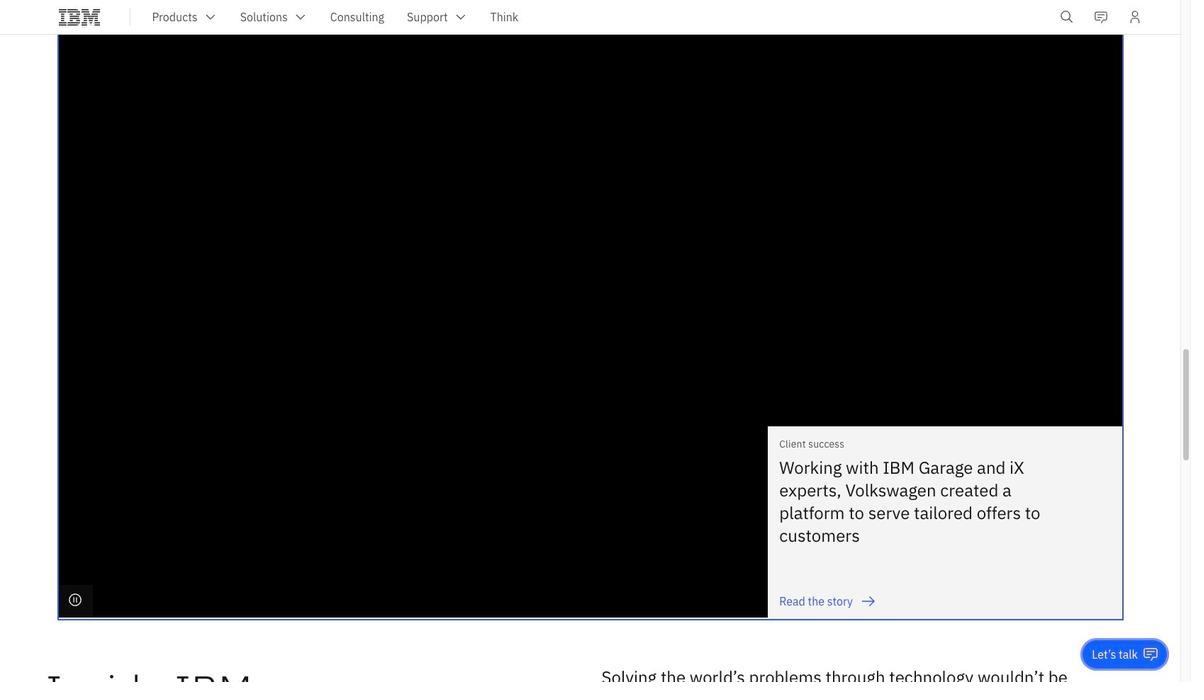 Task type: vqa. For each thing, say whether or not it's contained in the screenshot.
"YOUR PRIVACY CHOICES" element
no



Task type: locate. For each thing, give the bounding box(es) containing it.
let's talk element
[[1092, 647, 1138, 663]]



